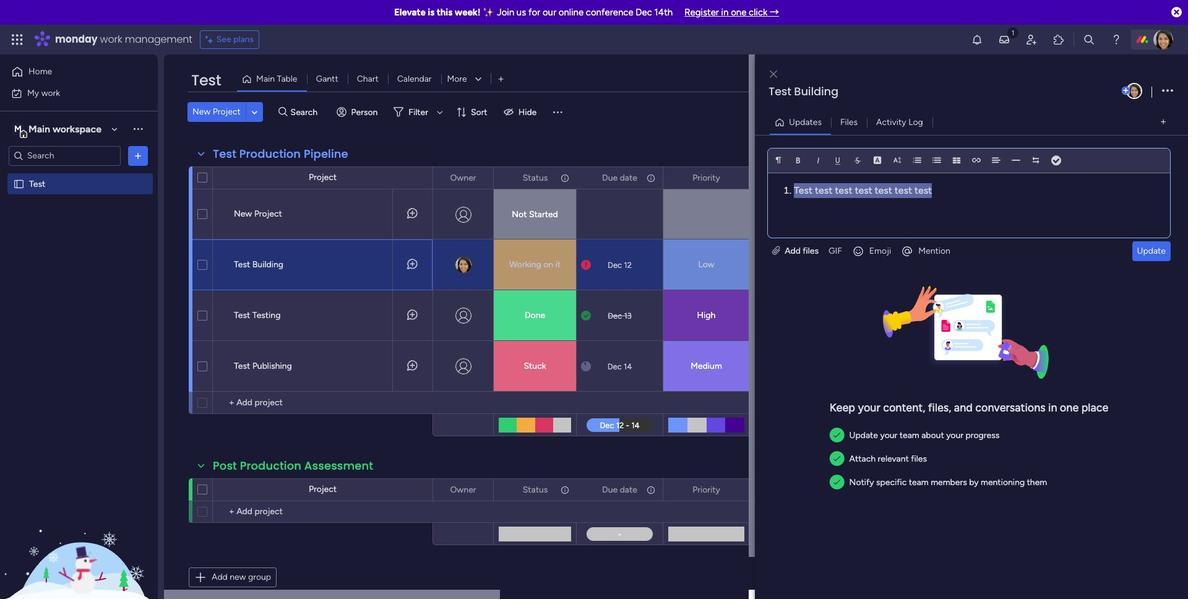 Task type: describe. For each thing, give the bounding box(es) containing it.
work for my
[[41, 88, 60, 98]]

2 date from the top
[[620, 484, 637, 495]]

1 vertical spatial new project
[[234, 209, 282, 219]]

monday work management
[[55, 32, 192, 46]]

2 due date field from the top
[[599, 483, 641, 497]]

12
[[624, 260, 632, 270]]

monday
[[55, 32, 98, 46]]

search everything image
[[1083, 33, 1095, 46]]

dapulse attachment image
[[772, 245, 780, 256]]

on
[[543, 259, 553, 270]]

1 horizontal spatial options image
[[732, 479, 741, 500]]

register in one click →
[[685, 7, 779, 18]]

14
[[624, 362, 632, 371]]

register
[[685, 7, 719, 18]]

gif button
[[824, 241, 847, 261]]

status for post production assessment
[[523, 484, 548, 495]]

main table button
[[237, 69, 307, 89]]

working on it
[[509, 259, 561, 270]]

pipeline
[[304, 146, 348, 162]]

text color image
[[873, 156, 882, 164]]

more button
[[441, 69, 491, 89]]

high
[[697, 310, 716, 321]]

management
[[125, 32, 192, 46]]

main for main table
[[256, 74, 275, 84]]

emoji
[[869, 245, 891, 256]]

4 test from the left
[[875, 184, 892, 196]]

updates
[[789, 117, 822, 127]]

keep
[[830, 401, 855, 414]]

close image
[[770, 70, 777, 79]]

work for monday
[[100, 32, 122, 46]]

angle down image
[[252, 107, 258, 117]]

Post Production Assessment field
[[210, 458, 376, 474]]

v2 overdue deadline image
[[581, 259, 591, 271]]

see plans
[[216, 34, 254, 45]]

2 priority field from the top
[[690, 483, 723, 497]]

new inside "new project" button
[[192, 106, 211, 117]]

sort button
[[451, 102, 495, 122]]

not started
[[512, 209, 558, 220]]

priority for first priority field from the bottom
[[693, 484, 720, 495]]

1 due date from the top
[[602, 172, 637, 183]]

your right about
[[946, 430, 964, 440]]

Search in workspace field
[[26, 149, 103, 163]]

dec left the 14th
[[636, 7, 652, 18]]

public board image
[[13, 178, 25, 190]]

0 vertical spatial james peterson image
[[1154, 30, 1173, 50]]

project down pipeline
[[309, 172, 337, 183]]

1 horizontal spatial files
[[911, 454, 927, 464]]

v2 search image
[[278, 105, 288, 119]]

Test field
[[188, 70, 224, 91]]

my
[[27, 88, 39, 98]]

medium
[[691, 361, 722, 371]]

plans
[[233, 34, 254, 45]]

3 test from the left
[[855, 184, 872, 196]]

workspace image
[[12, 122, 24, 136]]

main workspace
[[28, 123, 102, 135]]

add new group
[[212, 572, 271, 582]]

2 test from the left
[[835, 184, 853, 196]]

1 owner field from the top
[[447, 171, 479, 185]]

our
[[543, 7, 556, 18]]

test publishing
[[234, 361, 292, 371]]

test down "new project" button in the top of the page
[[213, 146, 236, 162]]

2 owner from the top
[[450, 484, 476, 495]]

progress
[[966, 430, 1000, 440]]

relevant
[[878, 454, 909, 464]]

italic image
[[814, 156, 823, 164]]

low
[[698, 259, 715, 270]]

and
[[954, 401, 973, 414]]

0 vertical spatial files
[[803, 245, 819, 256]]

test up "new project" button in the top of the page
[[191, 70, 221, 90]]

conference
[[586, 7, 634, 18]]

add for add files
[[785, 245, 801, 256]]

hide
[[518, 107, 537, 117]]

us
[[517, 7, 526, 18]]

update for update your team about your progress
[[850, 430, 878, 440]]

mention button
[[896, 241, 956, 261]]

add view image
[[1161, 118, 1166, 127]]

notify
[[850, 477, 874, 488]]

arrow down image
[[433, 105, 447, 119]]

project inside button
[[213, 106, 241, 117]]

2 horizontal spatial options image
[[1162, 83, 1173, 99]]

2 owner field from the top
[[447, 483, 479, 497]]

main for main workspace
[[28, 123, 50, 135]]

my work button
[[7, 83, 133, 103]]

assessment
[[304, 458, 373, 473]]

due for second 'due date' field from the top
[[602, 484, 618, 495]]

lottie animation image
[[0, 474, 158, 599]]

1 + add project text field from the top
[[219, 395, 319, 410]]

attach
[[850, 454, 876, 464]]

online
[[559, 7, 584, 18]]

more
[[447, 74, 467, 84]]

1 horizontal spatial in
[[1048, 401, 1057, 414]]

new project button
[[188, 102, 246, 122]]

keep your content, files, and conversations in one place
[[830, 401, 1109, 414]]

test inside list box
[[29, 179, 45, 189]]

new
[[230, 572, 246, 582]]

test left testing
[[234, 310, 250, 321]]

calendar
[[397, 74, 432, 84]]

Test Production Pipeline field
[[210, 146, 351, 162]]

done
[[525, 310, 545, 321]]

register in one click → link
[[685, 7, 779, 18]]

add files
[[783, 245, 819, 256]]

started
[[529, 209, 558, 220]]

person
[[351, 107, 378, 117]]

1 date from the top
[[620, 172, 637, 183]]

production for post
[[240, 458, 301, 473]]

test list box
[[0, 171, 158, 361]]

0 vertical spatial in
[[721, 7, 729, 18]]

this
[[437, 7, 453, 18]]

updates button
[[770, 112, 831, 132]]

see plans button
[[200, 30, 259, 49]]

dec for dec 13
[[608, 311, 622, 320]]

dec 14
[[608, 362, 632, 371]]

add view image
[[499, 75, 504, 84]]

elevate
[[394, 7, 426, 18]]

person button
[[331, 102, 385, 122]]

attach relevant files
[[850, 454, 927, 464]]

test production pipeline
[[213, 146, 348, 162]]

working
[[509, 259, 541, 270]]

﻿test test test test test test test
[[794, 184, 932, 196]]

post
[[213, 458, 237, 473]]

dec 13
[[608, 311, 632, 320]]

m
[[14, 123, 22, 134]]



Task type: vqa. For each thing, say whether or not it's contained in the screenshot.
relevant
yes



Task type: locate. For each thing, give the bounding box(es) containing it.
work
[[100, 32, 122, 46], [41, 88, 60, 98]]

2 due from the top
[[602, 484, 618, 495]]

1 vertical spatial due
[[602, 484, 618, 495]]

test building up updates
[[769, 84, 839, 99]]

0 vertical spatial new
[[192, 106, 211, 117]]

testing
[[252, 310, 281, 321]]

building inside field
[[794, 84, 839, 99]]

inbox image
[[998, 33, 1011, 46]]

test down underline image
[[835, 184, 853, 196]]

priority for 2nd priority field from the bottom
[[693, 172, 720, 183]]

hide button
[[499, 102, 544, 122]]

0 horizontal spatial in
[[721, 7, 729, 18]]

due for first 'due date' field from the top
[[602, 172, 618, 183]]

status
[[523, 172, 548, 183], [523, 484, 548, 495]]

add new group button
[[189, 568, 277, 587]]

new project inside button
[[192, 106, 241, 117]]

1. numbers image
[[913, 156, 922, 164]]

test down strikethrough image
[[855, 184, 872, 196]]

place
[[1082, 401, 1109, 414]]

line image
[[1012, 156, 1021, 164]]

building
[[794, 84, 839, 99], [252, 259, 283, 270]]

files left 'gif'
[[803, 245, 819, 256]]

team for members
[[909, 477, 929, 488]]

1 test from the left
[[815, 184, 833, 196]]

0 vertical spatial building
[[794, 84, 839, 99]]

home
[[28, 66, 52, 77]]

1 horizontal spatial building
[[794, 84, 839, 99]]

1 horizontal spatial main
[[256, 74, 275, 84]]

production for test
[[239, 146, 301, 162]]

0 vertical spatial team
[[900, 430, 920, 440]]

dec 12
[[608, 260, 632, 270]]

1 vertical spatial status
[[523, 484, 548, 495]]

test building up test testing
[[234, 259, 283, 270]]

1 horizontal spatial one
[[1060, 401, 1079, 414]]

add inside 'button'
[[212, 572, 228, 582]]

0 vertical spatial priority
[[693, 172, 720, 183]]

+ Add project text field
[[219, 395, 319, 410], [219, 504, 319, 519]]

1 vertical spatial priority
[[693, 484, 720, 495]]

13
[[624, 311, 632, 320]]

work right my
[[41, 88, 60, 98]]

0 vertical spatial due date field
[[599, 171, 641, 185]]

dec left "12"
[[608, 260, 622, 270]]

1 vertical spatial date
[[620, 484, 637, 495]]

v2 done deadline image
[[581, 310, 591, 322]]

in right register
[[721, 7, 729, 18]]

main right workspace image
[[28, 123, 50, 135]]

one left place
[[1060, 401, 1079, 414]]

0 horizontal spatial james peterson image
[[1126, 83, 1143, 99]]

0 horizontal spatial files
[[803, 245, 819, 256]]

1 owner from the top
[[450, 172, 476, 183]]

1 status field from the top
[[520, 171, 551, 185]]

0 vertical spatial update
[[1137, 245, 1166, 256]]

building up updates
[[794, 84, 839, 99]]

one left click
[[731, 7, 747, 18]]

them
[[1027, 477, 1047, 488]]

format image
[[774, 156, 783, 164]]

dec for dec 12
[[608, 260, 622, 270]]

0 vertical spatial one
[[731, 7, 747, 18]]

project down test production pipeline field
[[254, 209, 282, 219]]

checklist image
[[1052, 156, 1061, 165]]

1 vertical spatial files
[[911, 454, 927, 464]]

mentioning
[[981, 477, 1025, 488]]

status field for pipeline
[[520, 171, 551, 185]]

conversations
[[976, 401, 1046, 414]]

1 vertical spatial add
[[212, 572, 228, 582]]

1 vertical spatial due date
[[602, 484, 637, 495]]

main inside button
[[256, 74, 275, 84]]

align image
[[992, 156, 1001, 164]]

click
[[749, 7, 768, 18]]

dapulse addbtn image
[[1122, 87, 1130, 95]]

→
[[770, 7, 779, 18]]

test down close icon
[[769, 84, 791, 99]]

1 vertical spatial new
[[234, 209, 252, 219]]

0 horizontal spatial building
[[252, 259, 283, 270]]

publishing
[[252, 361, 292, 371]]

1 priority field from the top
[[690, 171, 723, 185]]

test up test testing
[[234, 259, 250, 270]]

table image
[[953, 156, 961, 164]]

1 vertical spatial test building
[[234, 259, 283, 270]]

2 due date from the top
[[602, 484, 637, 495]]

see
[[216, 34, 231, 45]]

files button
[[831, 112, 867, 132]]

status for test production pipeline
[[523, 172, 548, 183]]

add left new
[[212, 572, 228, 582]]

select product image
[[11, 33, 24, 46]]

1 horizontal spatial work
[[100, 32, 122, 46]]

1 image
[[1008, 25, 1019, 39]]

Test Building field
[[766, 84, 1120, 100]]

0 horizontal spatial work
[[41, 88, 60, 98]]

team right specific on the right bottom of the page
[[909, 477, 929, 488]]

0 vertical spatial production
[[239, 146, 301, 162]]

1 vertical spatial one
[[1060, 401, 1079, 414]]

your for content,
[[858, 401, 881, 414]]

0 horizontal spatial options image
[[646, 479, 654, 500]]

+ add project text field down 'publishing'
[[219, 395, 319, 410]]

1 status from the top
[[523, 172, 548, 183]]

0 vertical spatial priority field
[[690, 171, 723, 185]]

1 due date field from the top
[[599, 171, 641, 185]]

your right keep
[[858, 401, 881, 414]]

new project
[[192, 106, 241, 117], [234, 209, 282, 219]]

production down v2 search image
[[239, 146, 301, 162]]

+ add project text field down post production assessment field at the bottom
[[219, 504, 319, 519]]

files down update your team about your progress
[[911, 454, 927, 464]]

team left about
[[900, 430, 920, 440]]

files
[[803, 245, 819, 256], [911, 454, 927, 464]]

bold image
[[794, 156, 803, 164]]

by
[[969, 477, 979, 488]]

options image
[[1162, 83, 1173, 99], [646, 479, 654, 500], [732, 479, 741, 500]]

update your team about your progress
[[850, 430, 1000, 440]]

add
[[785, 245, 801, 256], [212, 572, 228, 582]]

one
[[731, 7, 747, 18], [1060, 401, 1079, 414]]

invite members image
[[1026, 33, 1038, 46]]

0 vertical spatial new project
[[192, 106, 241, 117]]

2 status field from the top
[[520, 483, 551, 497]]

1 horizontal spatial test building
[[769, 84, 839, 99]]

help image
[[1110, 33, 1123, 46]]

options image
[[132, 149, 144, 162], [476, 167, 485, 188], [560, 167, 568, 188], [646, 167, 654, 188], [476, 479, 485, 500], [560, 479, 568, 500]]

sort
[[471, 107, 487, 117]]

0 horizontal spatial new
[[192, 106, 211, 117]]

2 priority from the top
[[693, 484, 720, 495]]

test
[[191, 70, 221, 90], [769, 84, 791, 99], [213, 146, 236, 162], [29, 179, 45, 189], [234, 259, 250, 270], [234, 310, 250, 321], [234, 361, 250, 371]]

emoji button
[[847, 241, 896, 261]]

2 + add project text field from the top
[[219, 504, 319, 519]]

1 vertical spatial owner field
[[447, 483, 479, 497]]

1 horizontal spatial james peterson image
[[1154, 30, 1173, 50]]

for
[[528, 7, 540, 18]]

0 vertical spatial work
[[100, 32, 122, 46]]

filter button
[[389, 102, 447, 122]]

james peterson image
[[1154, 30, 1173, 50], [1126, 83, 1143, 99]]

0 vertical spatial owner field
[[447, 171, 479, 185]]

content,
[[883, 401, 926, 414]]

0 vertical spatial main
[[256, 74, 275, 84]]

1 vertical spatial + add project text field
[[219, 504, 319, 519]]

1 due from the top
[[602, 172, 618, 183]]

your up attach relevant files
[[880, 430, 898, 440]]

1 vertical spatial building
[[252, 259, 283, 270]]

week!
[[455, 7, 481, 18]]

test down 1. numbers icon
[[915, 184, 932, 196]]

production inside post production assessment field
[[240, 458, 301, 473]]

1 vertical spatial james peterson image
[[1126, 83, 1143, 99]]

menu image
[[552, 106, 564, 118]]

add right dapulse attachment image
[[785, 245, 801, 256]]

test building inside field
[[769, 84, 839, 99]]

table
[[277, 74, 297, 84]]

0 horizontal spatial main
[[28, 123, 50, 135]]

0 vertical spatial status
[[523, 172, 548, 183]]

home button
[[7, 62, 133, 82]]

test down text color icon
[[875, 184, 892, 196]]

about
[[922, 430, 944, 440]]

underline image
[[834, 156, 842, 164]]

workspace options image
[[132, 123, 144, 135]]

0 horizontal spatial one
[[731, 7, 747, 18]]

Search field
[[288, 103, 325, 121]]

0 horizontal spatial update
[[850, 430, 878, 440]]

notify specific team members by mentioning them
[[850, 477, 1047, 488]]

gantt button
[[307, 69, 348, 89]]

14th
[[655, 7, 673, 18]]

strikethrough image
[[853, 156, 862, 164]]

1 horizontal spatial add
[[785, 245, 801, 256]]

post production assessment
[[213, 458, 373, 473]]

activity log
[[876, 117, 923, 127]]

test testing
[[234, 310, 281, 321]]

gif
[[829, 245, 842, 256]]

﻿test
[[794, 184, 813, 196]]

column information image
[[560, 173, 570, 183], [646, 173, 656, 183], [560, 485, 570, 495], [646, 485, 656, 495]]

1 vertical spatial work
[[41, 88, 60, 98]]

building up testing
[[252, 259, 283, 270]]

0 vertical spatial due date
[[602, 172, 637, 183]]

0 vertical spatial status field
[[520, 171, 551, 185]]

in left place
[[1048, 401, 1057, 414]]

1 vertical spatial update
[[850, 430, 878, 440]]

join
[[497, 7, 514, 18]]

production inside test production pipeline field
[[239, 146, 301, 162]]

size image
[[893, 156, 902, 164]]

main inside workspace selection element
[[28, 123, 50, 135]]

activity log button
[[867, 112, 933, 132]]

due
[[602, 172, 618, 183], [602, 484, 618, 495]]

0 vertical spatial owner
[[450, 172, 476, 183]]

gantt
[[316, 74, 338, 84]]

1 horizontal spatial update
[[1137, 245, 1166, 256]]

status field for assessment
[[520, 483, 551, 497]]

production right post
[[240, 458, 301, 473]]

project left angle down image at left top
[[213, 106, 241, 117]]

Status field
[[520, 171, 551, 185], [520, 483, 551, 497]]

1 vertical spatial in
[[1048, 401, 1057, 414]]

not
[[512, 209, 527, 220]]

in
[[721, 7, 729, 18], [1048, 401, 1057, 414]]

project down assessment
[[309, 484, 337, 495]]

specific
[[876, 477, 907, 488]]

1 vertical spatial owner
[[450, 484, 476, 495]]

main left table
[[256, 74, 275, 84]]

your for team
[[880, 430, 898, 440]]

owner
[[450, 172, 476, 183], [450, 484, 476, 495]]

2 status from the top
[[523, 484, 548, 495]]

project
[[213, 106, 241, 117], [309, 172, 337, 183], [254, 209, 282, 219], [309, 484, 337, 495]]

dec left 13
[[608, 311, 622, 320]]

0 vertical spatial add
[[785, 245, 801, 256]]

test down size icon
[[895, 184, 912, 196]]

it
[[555, 259, 561, 270]]

test
[[815, 184, 833, 196], [835, 184, 853, 196], [855, 184, 872, 196], [875, 184, 892, 196], [895, 184, 912, 196], [915, 184, 932, 196]]

stuck
[[524, 361, 546, 371]]

my work
[[27, 88, 60, 98]]

chart
[[357, 74, 379, 84]]

work right monday
[[100, 32, 122, 46]]

notifications image
[[971, 33, 983, 46]]

link image
[[972, 156, 981, 164]]

1 vertical spatial status field
[[520, 483, 551, 497]]

0 vertical spatial test building
[[769, 84, 839, 99]]

apps image
[[1053, 33, 1065, 46]]

dec left 14
[[608, 362, 622, 371]]

0 vertical spatial date
[[620, 172, 637, 183]]

chart button
[[348, 69, 388, 89]]

0 vertical spatial + add project text field
[[219, 395, 319, 410]]

files,
[[928, 401, 952, 414]]

update button
[[1132, 241, 1171, 261]]

work inside my work button
[[41, 88, 60, 98]]

dec for dec 14
[[608, 362, 622, 371]]

0 horizontal spatial test building
[[234, 259, 283, 270]]

files
[[840, 117, 858, 127]]

workspace
[[53, 123, 102, 135]]

update for update
[[1137, 245, 1166, 256]]

update inside button
[[1137, 245, 1166, 256]]

calendar button
[[388, 69, 441, 89]]

0 horizontal spatial add
[[212, 572, 228, 582]]

test right public board image
[[29, 179, 45, 189]]

1 vertical spatial due date field
[[599, 483, 641, 497]]

test left 'publishing'
[[234, 361, 250, 371]]

main table
[[256, 74, 297, 84]]

production
[[239, 146, 301, 162], [240, 458, 301, 473]]

test right ﻿test
[[815, 184, 833, 196]]

add for add new group
[[212, 572, 228, 582]]

Owner field
[[447, 171, 479, 185], [447, 483, 479, 497]]

&bull; bullets image
[[933, 156, 941, 164]]

workspace selection element
[[12, 122, 103, 138]]

1 horizontal spatial new
[[234, 209, 252, 219]]

date
[[620, 172, 637, 183], [620, 484, 637, 495]]

1 priority from the top
[[693, 172, 720, 183]]

6 test from the left
[[915, 184, 932, 196]]

members
[[931, 477, 967, 488]]

option
[[0, 173, 158, 175]]

5 test from the left
[[895, 184, 912, 196]]

Due date field
[[599, 171, 641, 185], [599, 483, 641, 497]]

team for about
[[900, 430, 920, 440]]

mention
[[919, 245, 951, 256]]

lottie animation element
[[0, 474, 158, 599]]

1 vertical spatial production
[[240, 458, 301, 473]]

log
[[909, 117, 923, 127]]

rtl ltr image
[[1032, 156, 1040, 164]]

elevate is this week! ✨ join us for our online conference dec 14th
[[394, 7, 673, 18]]

Priority field
[[690, 171, 723, 185], [690, 483, 723, 497]]

1 vertical spatial main
[[28, 123, 50, 135]]

0 vertical spatial due
[[602, 172, 618, 183]]

1 vertical spatial team
[[909, 477, 929, 488]]

✨
[[483, 7, 495, 18]]

1 vertical spatial priority field
[[690, 483, 723, 497]]

group
[[248, 572, 271, 582]]

your
[[858, 401, 881, 414], [880, 430, 898, 440], [946, 430, 964, 440]]



